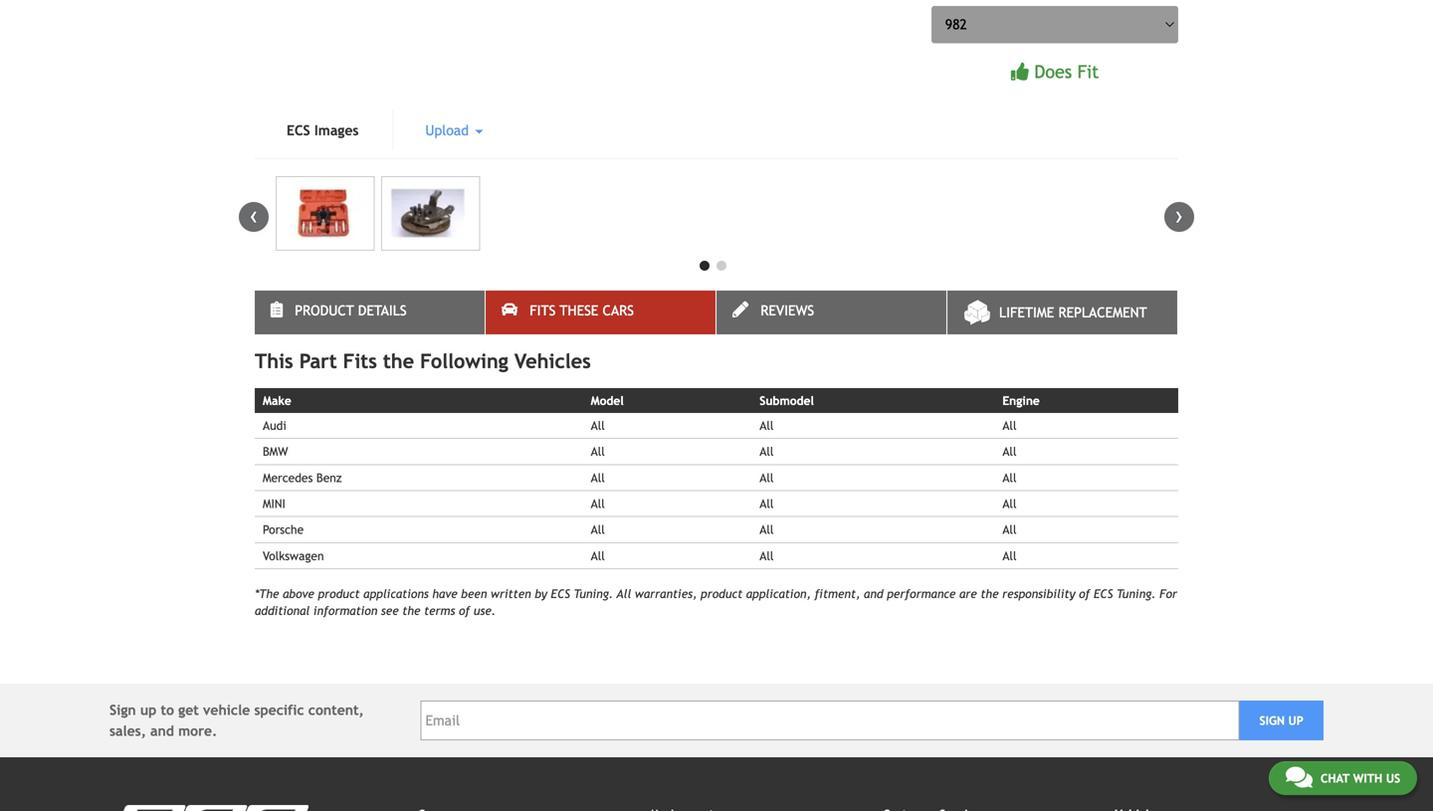 Task type: describe. For each thing, give the bounding box(es) containing it.
and inside sign up to get vehicle specific content, sales, and more.
[[150, 723, 174, 739]]

specific
[[254, 702, 304, 718]]

for
[[1160, 587, 1178, 601]]

product details link
[[255, 291, 485, 334]]

additional
[[255, 604, 310, 618]]

2 tuning. from the left
[[1117, 587, 1156, 601]]

us
[[1387, 772, 1401, 785]]

chat
[[1321, 772, 1350, 785]]

application,
[[746, 587, 811, 601]]

vehicles
[[515, 349, 591, 373]]

fits these cars
[[530, 303, 634, 319]]

terms
[[424, 604, 455, 618]]

been
[[461, 587, 487, 601]]

and inside *the above product applications have been written by                 ecs tuning. all warranties, product application, fitment,                 and performance are the responsibility of ecs tuning.                 for additional information see the terms of use.
[[864, 587, 884, 601]]

2 es#3674265 - cta4008 - steering knuckle spreader - for removal and fitting of shock absorbers without damaging the aluminum or cast iron knuckle - cta tools - audi bmw volkswagen mercedes benz mini porsche image from the left
[[381, 176, 480, 251]]

lifetime replacement link
[[948, 291, 1178, 334]]

comments image
[[1286, 766, 1313, 789]]

0 vertical spatial fits
[[530, 303, 556, 319]]

sales,
[[110, 723, 146, 739]]

use.
[[474, 604, 496, 618]]

following
[[420, 349, 509, 373]]

mercedes
[[263, 471, 313, 485]]

does
[[1035, 61, 1072, 82]]

up for sign up to get vehicle specific content, sales, and more.
[[140, 702, 157, 718]]

chat with us link
[[1269, 762, 1418, 795]]

porsche
[[263, 523, 304, 537]]

sign up to get vehicle specific content, sales, and more.
[[110, 702, 364, 739]]

with
[[1354, 772, 1383, 785]]

fit
[[1078, 61, 1099, 82]]

does fit
[[1035, 61, 1099, 82]]

upload
[[426, 122, 473, 138]]

audi
[[263, 419, 286, 433]]

more.
[[178, 723, 217, 739]]

details
[[358, 303, 407, 319]]

by
[[535, 587, 548, 601]]

lifetime replacement
[[1000, 305, 1148, 321]]

volkswagen
[[263, 549, 324, 563]]

upload button
[[394, 110, 515, 150]]

› link
[[1165, 202, 1195, 232]]

all inside *the above product applications have been written by                 ecs tuning. all warranties, product application, fitment,                 and performance are the responsibility of ecs tuning.                 for additional information see the terms of use.
[[617, 587, 631, 601]]

engine
[[1003, 394, 1040, 408]]

Email email field
[[421, 701, 1240, 741]]

thumbs up image
[[1011, 62, 1029, 80]]

‹ link
[[239, 202, 269, 232]]

content,
[[308, 702, 364, 718]]

0 vertical spatial the
[[383, 349, 414, 373]]

this
[[255, 349, 293, 373]]

have
[[432, 587, 458, 601]]

mercedes benz
[[263, 471, 342, 485]]

chat with us
[[1321, 772, 1401, 785]]

‹
[[250, 202, 258, 228]]

product details
[[295, 303, 407, 319]]

responsibility
[[1003, 587, 1076, 601]]

ecs tuning image
[[110, 805, 309, 811]]

1 tuning. from the left
[[574, 587, 613, 601]]

*the
[[255, 587, 279, 601]]



Task type: locate. For each thing, give the bounding box(es) containing it.
cars
[[603, 303, 634, 319]]

sign for sign up to get vehicle specific content, sales, and more.
[[110, 702, 136, 718]]

sign up
[[1260, 714, 1304, 728]]

0 vertical spatial and
[[864, 587, 884, 601]]

1 horizontal spatial ecs
[[551, 587, 570, 601]]

up
[[140, 702, 157, 718], [1289, 714, 1304, 728]]

and down to
[[150, 723, 174, 739]]

0 horizontal spatial of
[[459, 604, 470, 618]]

1 horizontal spatial and
[[864, 587, 884, 601]]

ecs left images
[[287, 122, 310, 138]]

sign for sign up
[[1260, 714, 1285, 728]]

2 product from the left
[[701, 587, 743, 601]]

the right see
[[402, 604, 421, 618]]

1 vertical spatial the
[[981, 587, 999, 601]]

sign up chat with us link
[[1260, 714, 1285, 728]]

this part fits the following vehicles
[[255, 349, 591, 373]]

part
[[299, 349, 337, 373]]

vehicle
[[203, 702, 250, 718]]

sign inside sign up to get vehicle specific content, sales, and more.
[[110, 702, 136, 718]]

benz
[[316, 471, 342, 485]]

up left to
[[140, 702, 157, 718]]

ecs right responsibility
[[1094, 587, 1113, 601]]

0 horizontal spatial tuning.
[[574, 587, 613, 601]]

sign up sales,
[[110, 702, 136, 718]]

ecs
[[287, 122, 310, 138], [551, 587, 570, 601], [1094, 587, 1113, 601]]

warranties,
[[635, 587, 697, 601]]

applications
[[364, 587, 429, 601]]

es#3674265 - cta4008 - steering knuckle spreader - for removal and fitting of shock absorbers without damaging the aluminum or cast iron knuckle - cta tools - audi bmw volkswagen mercedes benz mini porsche image
[[276, 176, 375, 251], [381, 176, 480, 251]]

information
[[313, 604, 378, 618]]

1 es#3674265 - cta4008 - steering knuckle spreader - for removal and fitting of shock absorbers without damaging the aluminum or cast iron knuckle - cta tools - audi bmw volkswagen mercedes benz mini porsche image from the left
[[276, 176, 375, 251]]

mini
[[263, 497, 286, 511]]

es#3674265 - cta4008 - steering knuckle spreader - for removal and fitting of shock absorbers without damaging the aluminum or cast iron knuckle - cta tools - audi bmw volkswagen mercedes benz mini porsche image down upload
[[381, 176, 480, 251]]

0 vertical spatial of
[[1079, 587, 1091, 601]]

up up comments icon
[[1289, 714, 1304, 728]]

product
[[318, 587, 360, 601], [701, 587, 743, 601]]

0 horizontal spatial and
[[150, 723, 174, 739]]

sign
[[110, 702, 136, 718], [1260, 714, 1285, 728]]

of right responsibility
[[1079, 587, 1091, 601]]

1 horizontal spatial tuning.
[[1117, 587, 1156, 601]]

images
[[314, 122, 359, 138]]

above
[[283, 587, 314, 601]]

are
[[960, 587, 977, 601]]

0 horizontal spatial up
[[140, 702, 157, 718]]

sign up button
[[1240, 701, 1324, 741]]

2 horizontal spatial ecs
[[1094, 587, 1113, 601]]

0 horizontal spatial sign
[[110, 702, 136, 718]]

bmw
[[263, 445, 288, 459]]

1 horizontal spatial fits
[[530, 303, 556, 319]]

1 product from the left
[[318, 587, 360, 601]]

0 horizontal spatial product
[[318, 587, 360, 601]]

1 vertical spatial fits
[[343, 349, 377, 373]]

up inside sign up to get vehicle specific content, sales, and more.
[[140, 702, 157, 718]]

1 vertical spatial and
[[150, 723, 174, 739]]

sign inside button
[[1260, 714, 1285, 728]]

product up 'information'
[[318, 587, 360, 601]]

lifetime
[[1000, 305, 1055, 321]]

1 horizontal spatial product
[[701, 587, 743, 601]]

reviews
[[761, 303, 815, 319]]

and right fitment,
[[864, 587, 884, 601]]

1 vertical spatial of
[[459, 604, 470, 618]]

0 horizontal spatial es#3674265 - cta4008 - steering knuckle spreader - for removal and fitting of shock absorbers without damaging the aluminum or cast iron knuckle - cta tools - audi bmw volkswagen mercedes benz mini porsche image
[[276, 176, 375, 251]]

fits left these
[[530, 303, 556, 319]]

0 horizontal spatial fits
[[343, 349, 377, 373]]

replacement
[[1059, 305, 1148, 321]]

ecs images link
[[255, 110, 391, 150]]

fits
[[530, 303, 556, 319], [343, 349, 377, 373]]

see
[[381, 604, 399, 618]]

up inside button
[[1289, 714, 1304, 728]]

the right are
[[981, 587, 999, 601]]

product
[[295, 303, 354, 319]]

performance
[[887, 587, 956, 601]]

tuning.
[[574, 587, 613, 601], [1117, 587, 1156, 601]]

1 horizontal spatial of
[[1079, 587, 1091, 601]]

the down details
[[383, 349, 414, 373]]

submodel
[[760, 394, 814, 408]]

product right warranties,
[[701, 587, 743, 601]]

the
[[383, 349, 414, 373], [981, 587, 999, 601], [402, 604, 421, 618]]

all
[[591, 419, 605, 433], [760, 419, 774, 433], [1003, 419, 1017, 433], [591, 445, 605, 459], [760, 445, 774, 459], [1003, 445, 1017, 459], [591, 471, 605, 485], [760, 471, 774, 485], [1003, 471, 1017, 485], [591, 497, 605, 511], [760, 497, 774, 511], [1003, 497, 1017, 511], [591, 523, 605, 537], [760, 523, 774, 537], [1003, 523, 1017, 537], [591, 549, 605, 563], [760, 549, 774, 563], [1003, 549, 1017, 563], [617, 587, 631, 601]]

tuning. left for
[[1117, 587, 1156, 601]]

up for sign up
[[1289, 714, 1304, 728]]

*the above product applications have been written by                 ecs tuning. all warranties, product application, fitment,                 and performance are the responsibility of ecs tuning.                 for additional information see the terms of use.
[[255, 587, 1178, 618]]

1 horizontal spatial es#3674265 - cta4008 - steering knuckle spreader - for removal and fitting of shock absorbers without damaging the aluminum or cast iron knuckle - cta tools - audi bmw volkswagen mercedes benz mini porsche image
[[381, 176, 480, 251]]

ecs right by
[[551, 587, 570, 601]]

fits right part
[[343, 349, 377, 373]]

of
[[1079, 587, 1091, 601], [459, 604, 470, 618]]

tuning. right by
[[574, 587, 613, 601]]

ecs images
[[287, 122, 359, 138]]

model
[[591, 394, 624, 408]]

fits these cars link
[[486, 291, 716, 334]]

es#3674265 - cta4008 - steering knuckle spreader - for removal and fitting of shock absorbers without damaging the aluminum or cast iron knuckle - cta tools - audi bmw volkswagen mercedes benz mini porsche image right "‹"
[[276, 176, 375, 251]]

1 horizontal spatial sign
[[1260, 714, 1285, 728]]

1 horizontal spatial up
[[1289, 714, 1304, 728]]

make
[[263, 394, 292, 408]]

›
[[1176, 202, 1184, 228]]

2 vertical spatial the
[[402, 604, 421, 618]]

0 horizontal spatial ecs
[[287, 122, 310, 138]]

reviews link
[[717, 291, 947, 334]]

these
[[560, 303, 599, 319]]

written
[[491, 587, 531, 601]]

and
[[864, 587, 884, 601], [150, 723, 174, 739]]

fitment,
[[815, 587, 861, 601]]

get
[[178, 702, 199, 718]]

to
[[161, 702, 174, 718]]

of down been
[[459, 604, 470, 618]]



Task type: vqa. For each thing, say whether or not it's contained in the screenshot.
Add to Wish List image
no



